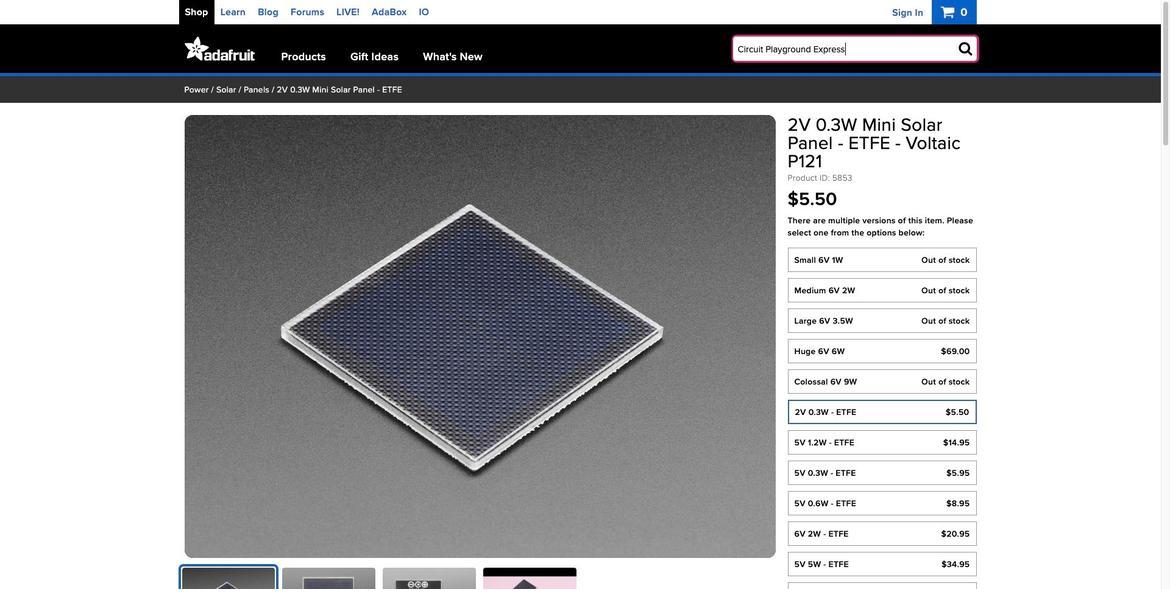 Task type: locate. For each thing, give the bounding box(es) containing it.
choose gallery item to display tab list
[[178, 565, 782, 590]]

None text field
[[733, 37, 977, 61]]

adafruit logo image
[[184, 37, 254, 61]]

shopping cart image
[[941, 5, 958, 19]]

angled shot of small, square solar panel. image
[[184, 115, 776, 559]]

None search field
[[713, 37, 977, 61]]

search image
[[959, 41, 972, 55]]



Task type: vqa. For each thing, say whether or not it's contained in the screenshot.
'shopping cart' icon
yes



